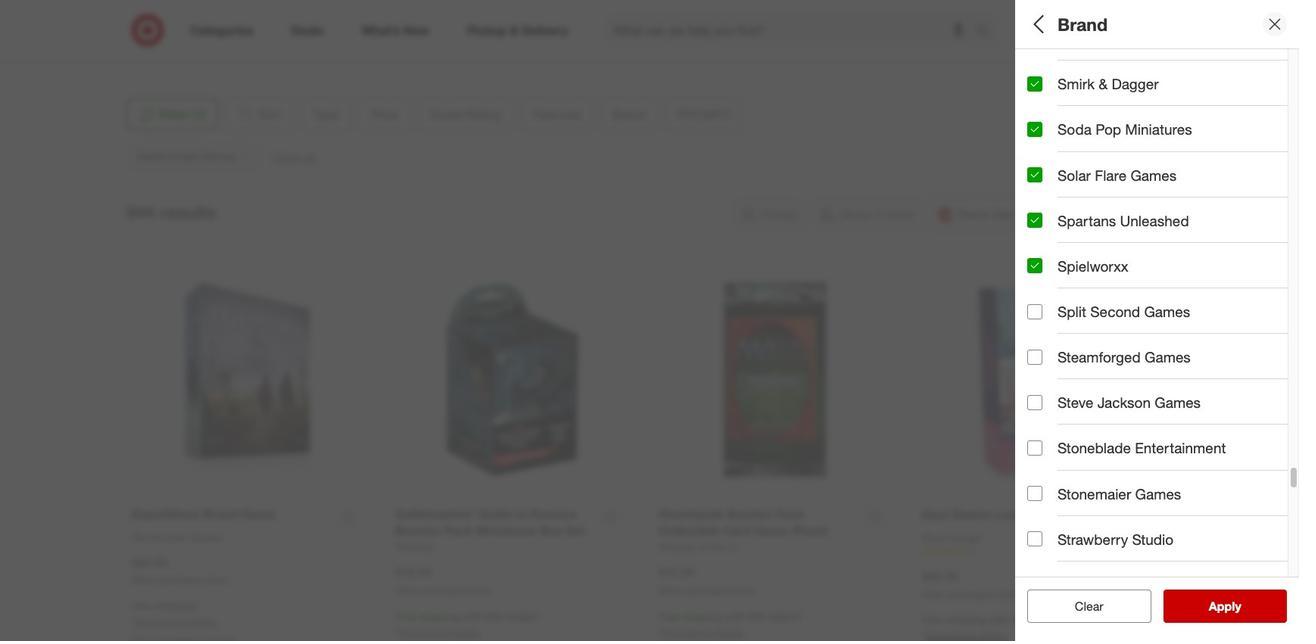 Task type: describe. For each thing, give the bounding box(es) containing it.
smirk
[[1058, 75, 1095, 93]]

$35 for $15.95
[[749, 610, 766, 623]]

$15
[[1080, 132, 1097, 145]]

Steve Jackson Games checkbox
[[1027, 395, 1043, 410]]

strawberry
[[1058, 531, 1128, 548]]

steamforged
[[1058, 348, 1141, 366]]

soda pop miniatures
[[1058, 121, 1192, 138]]

$84.95
[[132, 555, 168, 570]]

wi
[[188, 28, 201, 41]]

century
[[1162, 291, 1200, 304]]

online for $84.95
[[204, 575, 228, 586]]

dagger
[[1112, 75, 1159, 93]]

games; inside brand 0-hr art & technology; 25th century games; 2f-spiele; 2
[[1203, 291, 1240, 304]]

brand dialog
[[1015, 0, 1299, 641]]

all filters
[[1027, 13, 1100, 35]]

stoneblade entertainment
[[1058, 439, 1226, 457]]

$25
[[1138, 132, 1155, 145]]

see
[[1193, 599, 1215, 614]]

entertainment
[[1135, 439, 1226, 457]]

Spielworxx checkbox
[[1027, 258, 1043, 274]]

results for see results
[[1218, 599, 1257, 614]]

unleashed
[[1120, 212, 1189, 229]]

art
[[1052, 291, 1066, 304]]

see results button
[[1163, 590, 1287, 623]]

studio woe
[[1058, 576, 1132, 593]]

with for $15.95
[[726, 610, 746, 623]]

clear for clear
[[1075, 599, 1104, 614]]

Stonemaier Games checkbox
[[1027, 486, 1043, 501]]

free shipping with $35 orders* * exclusions apply. for $18.99
[[395, 610, 539, 639]]

$50;
[[1173, 132, 1193, 145]]

search button
[[969, 14, 1006, 50]]

steamforged games
[[1058, 348, 1191, 366]]

clear all
[[1067, 599, 1111, 614]]

0 horizontal spatial games;
[[1059, 79, 1096, 92]]

games for flare
[[1131, 166, 1177, 184]]

$50
[[1196, 132, 1213, 145]]

purchased for $84.95
[[158, 575, 201, 586]]

stoneblade
[[1058, 439, 1131, 457]]

shipping for $15.95
[[683, 610, 723, 623]]

* down $18.99
[[395, 626, 399, 639]]

spiele;
[[1259, 291, 1291, 304]]

0 horizontal spatial exclusions apply. button
[[135, 615, 218, 630]]

second
[[1091, 303, 1140, 320]]

$20.99 when purchased online
[[922, 568, 1018, 600]]

Soda Pop Miniatures checkbox
[[1027, 122, 1043, 137]]

commerce
[[165, 13, 217, 26]]

clear all button
[[1027, 590, 1151, 623]]

technology;
[[1078, 291, 1135, 304]]

smirk & dagger
[[1058, 75, 1159, 93]]

944
[[126, 202, 155, 223]]

hr
[[1037, 291, 1049, 304]]

orders* for $15.95
[[769, 610, 803, 623]]

woe
[[1103, 576, 1132, 593]]

brand for brand 0-hr art & technology; 25th century games; 2f-spiele; 2
[[1027, 272, 1069, 289]]

type board games; card games; collectible trading cards; ga
[[1027, 60, 1299, 92]]

trading
[[1218, 79, 1252, 92]]

fpo/apo
[[1027, 330, 1093, 347]]

when for $18.99
[[395, 585, 419, 597]]

online for $18.99
[[467, 585, 491, 597]]

0 horizontal spatial studio
[[1058, 576, 1099, 593]]

solar
[[1058, 166, 1091, 184]]

online for $20.99
[[994, 589, 1018, 600]]

$15.95
[[659, 565, 695, 580]]

when for $84.95
[[132, 575, 155, 586]]

Split Second Games checkbox
[[1027, 304, 1043, 319]]

orders* for $20.99
[[1032, 614, 1066, 627]]

purchased for $18.99
[[421, 585, 465, 597]]

1
[[969, 546, 974, 558]]

Stoneblade Entertainment checkbox
[[1027, 441, 1043, 456]]

$15;
[[1057, 132, 1077, 145]]

* down $15.95
[[659, 626, 662, 639]]

53719
[[204, 28, 233, 41]]

exclusions apply. button for $18.99
[[399, 625, 481, 640]]

include
[[1058, 381, 1105, 398]]

guest rating
[[1027, 171, 1117, 188]]

card
[[1099, 79, 1122, 92]]

split second games
[[1058, 303, 1190, 320]]

stonemaier
[[1058, 485, 1131, 502]]

$35 for $20.99
[[1012, 614, 1029, 627]]

shipping for $20.99
[[946, 614, 987, 627]]

free shipping with $35 orders*
[[922, 614, 1066, 627]]

filters
[[1053, 13, 1100, 35]]

0-
[[1027, 291, 1037, 304]]

brand for brand
[[1058, 13, 1108, 35]]

fpo/apo button
[[1027, 314, 1299, 367]]

Strawberry Studio checkbox
[[1027, 532, 1043, 547]]

Include out of stock checkbox
[[1027, 382, 1043, 397]]

$84.95 when purchased online
[[132, 555, 228, 586]]

free inside the free shipping * * exclusions apply.
[[132, 600, 153, 613]]

$35 for $18.99
[[485, 610, 502, 623]]

$0
[[1027, 132, 1039, 145]]

free for $20.99
[[922, 614, 943, 627]]

2835
[[138, 13, 162, 26]]

exclusions for $18.99
[[399, 626, 450, 639]]

fitchburg
[[138, 28, 182, 41]]

price $0  –  $15; $15  –  $25; $25  –  $50; $50  –  $100; $100  –  
[[1027, 113, 1299, 145]]



Task type: vqa. For each thing, say whether or not it's contained in the screenshot.
Can
no



Task type: locate. For each thing, give the bounding box(es) containing it.
clear inside the 'all filters' 'dialog'
[[1067, 599, 1096, 614]]

out
[[1109, 381, 1130, 398]]

steve
[[1058, 394, 1094, 411]]

purchased down $18.99
[[421, 585, 465, 597]]

stock
[[1150, 381, 1185, 398]]

clear button
[[1027, 590, 1151, 623]]

when down $18.99
[[395, 585, 419, 597]]

ga
[[1289, 79, 1299, 92]]

drive
[[245, 13, 269, 26]]

exclusions down $15.95 when purchased online
[[662, 626, 713, 639]]

$35 down "$18.99 when purchased online"
[[485, 610, 502, 623]]

park
[[220, 13, 242, 26]]

1 horizontal spatial games;
[[1125, 79, 1162, 92]]

price
[[1027, 113, 1063, 130]]

online inside the $20.99 when purchased online
[[994, 589, 1018, 600]]

pop
[[1096, 121, 1121, 138]]

0 vertical spatial brand
[[1058, 13, 1108, 35]]

apply. down "$18.99 when purchased online"
[[453, 626, 481, 639]]

board
[[1027, 79, 1056, 92]]

purchased inside $15.95 when purchased online
[[685, 585, 728, 597]]

when for $15.95
[[659, 585, 682, 597]]

exclusions
[[135, 616, 186, 629], [399, 626, 450, 639], [662, 626, 713, 639]]

shipping down the $20.99 when purchased online
[[946, 614, 987, 627]]

free down $20.99
[[922, 614, 943, 627]]

all filters dialog
[[1015, 0, 1299, 641]]

with down $15.95 when purchased online
[[726, 610, 746, 623]]

1 horizontal spatial exclusions
[[399, 626, 450, 639]]

orders* for $18.99
[[505, 610, 539, 623]]

online inside $15.95 when purchased online
[[731, 585, 755, 597]]

1 vertical spatial brand
[[1027, 272, 1069, 289]]

2835 commerce park drive fitchburg , wi 53719 us
[[138, 13, 269, 56]]

apply. for $15.95
[[716, 626, 745, 639]]

exclusions apply. button down $15.95 when purchased online
[[662, 625, 745, 640]]

clear down 'studio woe'
[[1075, 599, 1104, 614]]

1 free shipping with $35 orders* * exclusions apply. from the left
[[395, 610, 539, 639]]

with
[[463, 610, 482, 623], [726, 610, 746, 623], [990, 614, 1009, 627]]

1 horizontal spatial apply.
[[453, 626, 481, 639]]

Steamforged Games checkbox
[[1027, 350, 1043, 365]]

when
[[132, 575, 155, 586], [395, 585, 419, 597], [659, 585, 682, 597], [922, 589, 946, 600]]

free down $18.99
[[395, 610, 416, 623]]

studio
[[1132, 531, 1174, 548], [1058, 576, 1099, 593]]

944 results
[[126, 202, 216, 223]]

0 horizontal spatial $35
[[485, 610, 502, 623]]

1 vertical spatial studio
[[1058, 576, 1099, 593]]

$18.99
[[395, 565, 432, 580]]

& right art
[[1069, 291, 1076, 304]]

when down $84.95
[[132, 575, 155, 586]]

type
[[1027, 60, 1059, 77]]

free shipping with $35 orders* * exclusions apply. down $15.95 when purchased online
[[659, 610, 803, 639]]

free for $15.95
[[659, 610, 680, 623]]

exclusions apply. button for $15.95
[[662, 625, 745, 640]]

guest
[[1027, 171, 1068, 188]]

free shipping * * exclusions apply.
[[132, 600, 218, 629]]

brand up hr
[[1027, 272, 1069, 289]]

apply. down $84.95 when purchased online
[[189, 616, 218, 629]]

apply button
[[1163, 590, 1287, 623]]

1 vertical spatial results
[[1218, 599, 1257, 614]]

guest rating button
[[1027, 155, 1299, 208]]

$20.99
[[922, 568, 959, 584]]

us
[[138, 43, 153, 56]]

1 horizontal spatial orders*
[[769, 610, 803, 623]]

free down $84.95
[[132, 600, 153, 613]]

$35
[[485, 610, 502, 623], [749, 610, 766, 623], [1012, 614, 1029, 627]]

2f-
[[1243, 291, 1259, 304]]

purchased inside the $20.99 when purchased online
[[948, 589, 992, 600]]

games; right card
[[1125, 79, 1162, 92]]

results right see
[[1218, 599, 1257, 614]]

spartans
[[1058, 212, 1116, 229]]

clear for clear all
[[1067, 599, 1096, 614]]

all
[[1099, 599, 1111, 614]]

* down $84.95
[[132, 616, 135, 629]]

games for second
[[1144, 303, 1190, 320]]

0 vertical spatial results
[[160, 202, 216, 223]]

purchased down $15.95
[[685, 585, 728, 597]]

games
[[1131, 166, 1177, 184], [1144, 303, 1190, 320], [1145, 348, 1191, 366], [1155, 394, 1201, 411], [1135, 485, 1181, 502]]

exclusions down $84.95 when purchased online
[[135, 616, 186, 629]]

2 clear from the left
[[1075, 599, 1104, 614]]

& right smirk
[[1099, 75, 1108, 93]]

free shipping with $35 orders* * exclusions apply. down "$18.99 when purchased online"
[[395, 610, 539, 639]]

2 horizontal spatial orders*
[[1032, 614, 1066, 627]]

shipping down "$18.99 when purchased online"
[[419, 610, 460, 623]]

1 horizontal spatial studio
[[1132, 531, 1174, 548]]

0 vertical spatial &
[[1099, 75, 1108, 93]]

flare
[[1095, 166, 1127, 184]]

of
[[1134, 381, 1146, 398]]

brand inside brand 0-hr art & technology; 25th century games; 2f-spiele; 2
[[1027, 272, 1069, 289]]

apply. down $15.95 when purchased online
[[716, 626, 745, 639]]

free for $18.99
[[395, 610, 416, 623]]

1 horizontal spatial free shipping with $35 orders* * exclusions apply.
[[659, 610, 803, 639]]

free down $15.95
[[659, 610, 680, 623]]

results for 944 results
[[160, 202, 216, 223]]

clear left all
[[1067, 599, 1096, 614]]

with down "$18.99 when purchased online"
[[463, 610, 482, 623]]

0 horizontal spatial exclusions
[[135, 616, 186, 629]]

all
[[1027, 13, 1048, 35]]

exclusions apply. button down $84.95 when purchased online
[[135, 615, 218, 630]]

clear inside brand dialog
[[1075, 599, 1104, 614]]

include out of stock
[[1058, 381, 1185, 398]]

2 horizontal spatial games;
[[1203, 291, 1240, 304]]

with down the $20.99 when purchased online
[[990, 614, 1009, 627]]

purchased up the free shipping * * exclusions apply.
[[158, 575, 201, 586]]

when for $20.99
[[922, 589, 946, 600]]

0 horizontal spatial results
[[160, 202, 216, 223]]

studio down "stonemaier games" at the bottom of page
[[1132, 531, 1174, 548]]

Smirk & Dagger checkbox
[[1027, 76, 1043, 91]]

2
[[1294, 291, 1299, 304]]

$35 down $15.95 when purchased online
[[749, 610, 766, 623]]

apply
[[1209, 599, 1242, 614]]

featured
[[1027, 219, 1088, 236]]

apply. inside the free shipping * * exclusions apply.
[[189, 616, 218, 629]]

0 vertical spatial studio
[[1132, 531, 1174, 548]]

purchased for $15.95
[[685, 585, 728, 597]]

solar flare games
[[1058, 166, 1177, 184]]

0 horizontal spatial free shipping with $35 orders* * exclusions apply.
[[395, 610, 539, 639]]

1 vertical spatial &
[[1069, 291, 1076, 304]]

exclusions apply. button
[[135, 615, 218, 630], [399, 625, 481, 640], [662, 625, 745, 640]]

games for jackson
[[1155, 394, 1201, 411]]

* down $84.95 when purchased online
[[196, 600, 200, 613]]

2 free shipping with $35 orders* * exclusions apply. from the left
[[659, 610, 803, 639]]

soda
[[1058, 121, 1092, 138]]

exclusions apply. button down "$18.99 when purchased online"
[[399, 625, 481, 640]]

shipping
[[156, 600, 196, 613], [419, 610, 460, 623], [683, 610, 723, 623], [946, 614, 987, 627]]

when down $15.95
[[659, 585, 682, 597]]

free shipping with $35 orders* * exclusions apply. for $15.95
[[659, 610, 803, 639]]

& inside brand 0-hr art & technology; 25th century games; 2f-spiele; 2
[[1069, 291, 1076, 304]]

0 horizontal spatial &
[[1069, 291, 1076, 304]]

$15.95 when purchased online
[[659, 565, 755, 597]]

exclusions down "$18.99 when purchased online"
[[399, 626, 450, 639]]

,
[[182, 28, 185, 41]]

0 horizontal spatial orders*
[[505, 610, 539, 623]]

steve jackson games
[[1058, 394, 1201, 411]]

with for $18.99
[[463, 610, 482, 623]]

stonemaier games
[[1058, 485, 1181, 502]]

2 horizontal spatial exclusions apply. button
[[662, 625, 745, 640]]

collectible
[[1165, 79, 1215, 92]]

1 horizontal spatial $35
[[749, 610, 766, 623]]

1 horizontal spatial with
[[726, 610, 746, 623]]

2 horizontal spatial with
[[990, 614, 1009, 627]]

spielworxx
[[1058, 257, 1129, 275]]

brand right all
[[1058, 13, 1108, 35]]

0 horizontal spatial with
[[463, 610, 482, 623]]

$25;
[[1115, 132, 1135, 145]]

online inside "$18.99 when purchased online"
[[467, 585, 491, 597]]

results inside 'see results' button
[[1218, 599, 1257, 614]]

0 horizontal spatial apply.
[[189, 616, 218, 629]]

studio up clear all
[[1058, 576, 1099, 593]]

purchased for $20.99
[[948, 589, 992, 600]]

purchased inside $84.95 when purchased online
[[158, 575, 201, 586]]

games; left card
[[1059, 79, 1096, 92]]

brand
[[1058, 13, 1108, 35], [1027, 272, 1069, 289]]

shipping down $84.95 when purchased online
[[156, 600, 196, 613]]

when down $20.99
[[922, 589, 946, 600]]

with for $20.99
[[990, 614, 1009, 627]]

1 clear from the left
[[1067, 599, 1096, 614]]

split
[[1058, 303, 1087, 320]]

games;
[[1059, 79, 1096, 92], [1125, 79, 1162, 92], [1203, 291, 1240, 304]]

when inside $15.95 when purchased online
[[659, 585, 682, 597]]

when inside $84.95 when purchased online
[[132, 575, 155, 586]]

search
[[969, 24, 1006, 39]]

purchased inside "$18.99 when purchased online"
[[421, 585, 465, 597]]

strawberry studio
[[1058, 531, 1174, 548]]

1 horizontal spatial results
[[1218, 599, 1257, 614]]

when inside "$18.99 when purchased online"
[[395, 585, 419, 597]]

apply. for $18.99
[[453, 626, 481, 639]]

miniatures
[[1125, 121, 1192, 138]]

1 horizontal spatial exclusions apply. button
[[399, 625, 481, 640]]

online
[[204, 575, 228, 586], [467, 585, 491, 597], [731, 585, 755, 597], [994, 589, 1018, 600]]

when inside the $20.99 when purchased online
[[922, 589, 946, 600]]

apply.
[[189, 616, 218, 629], [453, 626, 481, 639], [716, 626, 745, 639]]

purchased down $20.99
[[948, 589, 992, 600]]

games; left the 2f-
[[1203, 291, 1240, 304]]

Spartans Unleashed checkbox
[[1027, 213, 1043, 228]]

& inside brand dialog
[[1099, 75, 1108, 93]]

*
[[196, 600, 200, 613], [132, 616, 135, 629], [395, 626, 399, 639], [659, 626, 662, 639]]

clear
[[1067, 599, 1096, 614], [1075, 599, 1104, 614]]

$100
[[1260, 132, 1283, 145]]

25th
[[1138, 291, 1159, 304]]

brand inside dialog
[[1058, 13, 1108, 35]]

rating
[[1072, 171, 1117, 188]]

shipping for $18.99
[[419, 610, 460, 623]]

2 horizontal spatial exclusions
[[662, 626, 713, 639]]

cards;
[[1255, 79, 1286, 92]]

brand 0-hr art & technology; 25th century games; 2f-spiele; 2
[[1027, 272, 1299, 304]]

shipping inside the free shipping * * exclusions apply.
[[156, 600, 196, 613]]

What can we help you find? suggestions appear below search field
[[605, 14, 980, 47]]

$18.99 when purchased online
[[395, 565, 491, 597]]

$35 down the $20.99 when purchased online
[[1012, 614, 1029, 627]]

online inside $84.95 when purchased online
[[204, 575, 228, 586]]

2 horizontal spatial apply.
[[716, 626, 745, 639]]

2 horizontal spatial $35
[[1012, 614, 1029, 627]]

1 link
[[922, 546, 1156, 559]]

results right 944
[[160, 202, 216, 223]]

&
[[1099, 75, 1108, 93], [1069, 291, 1076, 304]]

Solar Flare Games checkbox
[[1027, 167, 1043, 183]]

exclusions for $15.95
[[662, 626, 713, 639]]

featured button
[[1027, 208, 1299, 261]]

shipping down $15.95 when purchased online
[[683, 610, 723, 623]]

jackson
[[1098, 394, 1151, 411]]

exclusions inside the free shipping * * exclusions apply.
[[135, 616, 186, 629]]

1 horizontal spatial &
[[1099, 75, 1108, 93]]

online for $15.95
[[731, 585, 755, 597]]



